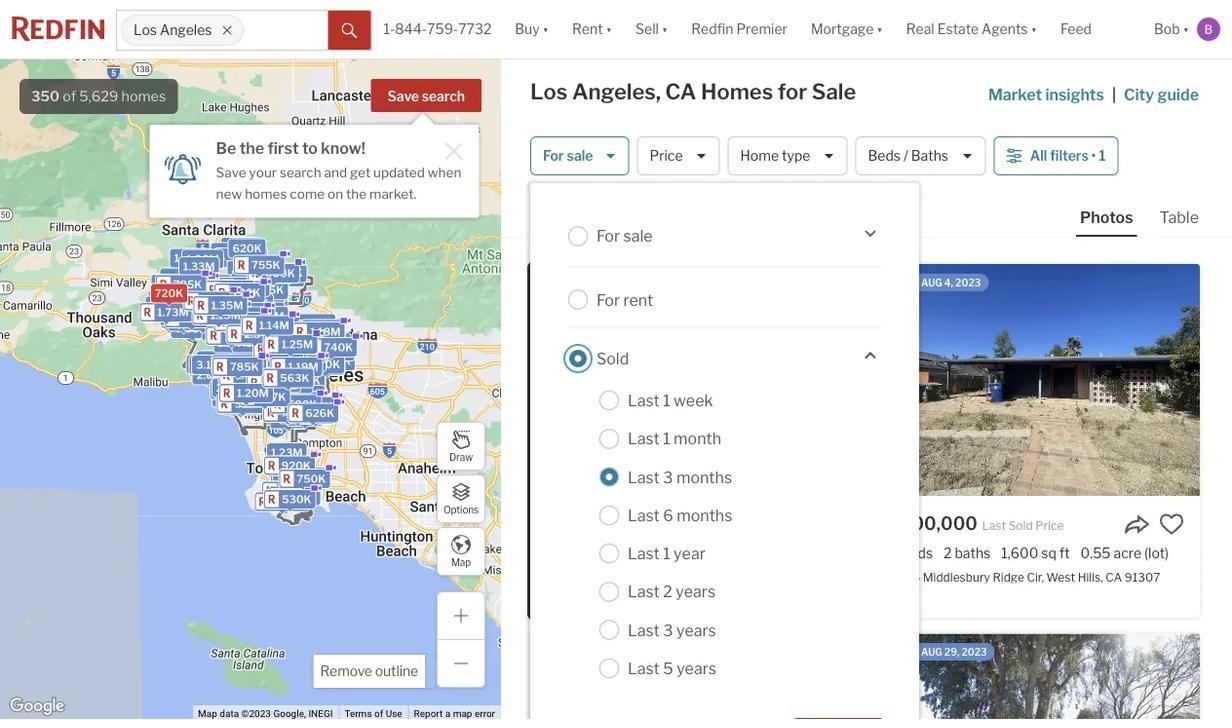 Task type: describe. For each thing, give the bounding box(es) containing it.
1 vertical spatial 370k
[[298, 334, 326, 347]]

1 horizontal spatial 560k
[[288, 379, 318, 392]]

1 horizontal spatial 510k
[[223, 284, 250, 296]]

1 vertical spatial 725k
[[280, 398, 308, 411]]

1 vertical spatial 5,629
[[530, 203, 570, 220]]

los angeles
[[134, 22, 212, 38]]

0 horizontal spatial 1.31m
[[201, 309, 231, 322]]

905k
[[271, 496, 301, 509]]

0 vertical spatial 1.14m
[[259, 319, 289, 332]]

2.15m
[[235, 320, 267, 333]]

updated
[[373, 164, 425, 180]]

last for last 1 month
[[628, 429, 660, 448]]

real estate agents ▾
[[906, 21, 1037, 37]]

0 horizontal spatial 5,629
[[79, 88, 118, 105]]

sale inside button
[[567, 148, 593, 164]]

all filters • 1
[[1030, 148, 1106, 164]]

mortgage ▾ button
[[799, 0, 895, 58]]

1.48m
[[242, 391, 274, 404]]

1 vertical spatial 950k
[[226, 399, 256, 412]]

months for last 6 months
[[677, 506, 733, 525]]

baths
[[911, 148, 949, 164]]

625k
[[234, 317, 263, 330]]

beds
[[902, 545, 933, 562]]

last 2 years
[[628, 583, 716, 602]]

2.42m
[[278, 331, 312, 344]]

1 vertical spatial sale
[[623, 227, 653, 246]]

last for last 2 years
[[628, 583, 660, 602]]

years for last 3 years
[[676, 621, 716, 640]]

1 vertical spatial 4.25m
[[219, 376, 253, 389]]

1 vertical spatial 1.87m
[[280, 343, 312, 356]]

dialog containing for sale
[[530, 183, 919, 719]]

0 vertical spatial 2.50m
[[233, 314, 267, 326]]

price inside button
[[650, 148, 683, 164]]

7036 middlesbury ridge cir, west hills, ca 91307
[[890, 570, 1161, 584]]

2 hills, from the left
[[1078, 570, 1103, 584]]

1 vertical spatial 1.14m
[[296, 400, 326, 413]]

1 horizontal spatial 90k
[[318, 337, 341, 350]]

1.16m
[[186, 307, 216, 319]]

740k up "590k"
[[324, 341, 353, 354]]

0 vertical spatial 400k
[[287, 333, 317, 345]]

0 vertical spatial 725k
[[256, 284, 284, 296]]

table button
[[1156, 207, 1203, 235]]

1 vertical spatial 1.35m
[[211, 299, 243, 312]]

726k
[[232, 286, 261, 299]]

last 6 months
[[628, 506, 733, 525]]

buy ▾ button
[[503, 0, 561, 58]]

real estate agents ▾ button
[[895, 0, 1049, 58]]

7732
[[458, 21, 492, 37]]

0 vertical spatial 1.37m
[[178, 302, 210, 315]]

3.55m
[[218, 318, 252, 330]]

map region
[[0, 17, 601, 719]]

rent
[[623, 290, 653, 309]]

years for last 2 years
[[676, 583, 716, 602]]

sold for sold aug 29, 2023
[[892, 646, 919, 658]]

market
[[988, 85, 1042, 104]]

options button
[[437, 475, 485, 524]]

0 vertical spatial 950k
[[259, 367, 289, 380]]

1 horizontal spatial ca
[[713, 570, 729, 584]]

1 vertical spatial 900k
[[227, 388, 257, 400]]

523k
[[289, 380, 318, 393]]

aug for 4,
[[921, 277, 942, 289]]

months for last 3 months
[[676, 468, 732, 487]]

1.08m
[[293, 351, 325, 364]]

1 vertical spatial for sale
[[597, 227, 653, 246]]

0 horizontal spatial sold
[[597, 349, 629, 368]]

▾ for buy ▾
[[543, 21, 549, 37]]

710k
[[270, 376, 297, 389]]

745k up 726k on the top of page
[[230, 270, 259, 283]]

759-
[[427, 21, 458, 37]]

previous button image
[[546, 371, 565, 391]]

1 for month
[[663, 429, 670, 448]]

and
[[324, 164, 347, 180]]

0 vertical spatial 940k
[[181, 282, 211, 295]]

567k
[[257, 391, 286, 404]]

675k
[[281, 381, 310, 393]]

mortgage
[[811, 21, 874, 37]]

0 horizontal spatial 660k
[[235, 277, 265, 289]]

for
[[778, 78, 807, 105]]

2 vertical spatial 1.37m
[[254, 360, 285, 373]]

cir,
[[1027, 570, 1044, 584]]

favorite button image
[[1159, 512, 1184, 537]]

save search button
[[371, 79, 482, 112]]

1 vertical spatial 620k
[[251, 278, 281, 291]]

760k
[[266, 355, 295, 368]]

885k
[[272, 457, 302, 470]]

1.68m
[[247, 324, 280, 337]]

0 vertical spatial the
[[240, 138, 264, 157]]

706k
[[273, 396, 302, 408]]

0 vertical spatial 472k
[[317, 337, 346, 350]]

788k
[[201, 295, 230, 308]]

1 vertical spatial 480k
[[226, 281, 256, 294]]

2 vertical spatial 400k
[[285, 406, 315, 419]]

0 vertical spatial 1.30m
[[278, 342, 310, 355]]

photo of 7036 middlesbury ridge cir, west hills, ca 91307 image
[[874, 264, 1200, 496]]

418k
[[243, 306, 270, 319]]

middlesbury
[[923, 570, 990, 584]]

redfin
[[691, 21, 733, 37]]

1.46m
[[276, 349, 308, 362]]

865k
[[254, 301, 284, 314]]

1 vertical spatial 630k
[[235, 311, 265, 323]]

agents
[[982, 21, 1028, 37]]

1 for week
[[663, 391, 670, 410]]

0 vertical spatial 525k
[[265, 393, 294, 406]]

755k
[[252, 259, 280, 272]]

475k
[[219, 299, 248, 312]]

1 vertical spatial 1.30m
[[229, 360, 262, 373]]

1.71m
[[164, 310, 194, 323]]

1 vertical spatial 400k
[[287, 379, 317, 391]]

1 vertical spatial 1.23m
[[271, 447, 303, 459]]

4 units
[[245, 318, 282, 330]]

mortgage ▾ button
[[811, 0, 883, 58]]

2.83m
[[254, 360, 288, 373]]

737k
[[281, 407, 309, 419]]

0 horizontal spatial 1.04m
[[181, 286, 214, 299]]

1 vertical spatial 1.37m
[[259, 326, 290, 338]]

last for last 3 months
[[628, 468, 660, 487]]

2023 for sold aug 29, 2023
[[962, 646, 987, 658]]

3.20m
[[269, 340, 303, 353]]

1.55m
[[258, 358, 290, 370]]

1 vertical spatial 2.20m
[[230, 367, 264, 380]]

1 horizontal spatial 660k
[[270, 271, 300, 284]]

2 vertical spatial 1.35m
[[289, 329, 322, 342]]

table
[[1160, 208, 1199, 227]]

0 vertical spatial 2.80m
[[236, 364, 270, 377]]

sold inside the $720,000 last sold price
[[663, 519, 688, 533]]

5 ▾ from the left
[[1031, 21, 1037, 37]]

3 left beds
[[890, 545, 899, 562]]

1 horizontal spatial 2.00m
[[265, 346, 300, 358]]

4.03m
[[230, 310, 265, 323]]

filters
[[1050, 148, 1089, 164]]

0 vertical spatial 1.58m
[[262, 339, 294, 352]]

920k
[[282, 459, 311, 472]]

820k
[[293, 471, 322, 484]]

2 horizontal spatial ca
[[1106, 570, 1122, 584]]

350 of 5,629 homes
[[31, 88, 166, 105]]

855k
[[210, 294, 239, 307]]

0 vertical spatial 4.25m
[[240, 358, 273, 370]]

los for los angeles, ca homes for sale
[[530, 78, 568, 105]]

385k
[[249, 371, 278, 383]]

last for last 5 years
[[628, 659, 660, 678]]

sq for 2,080
[[700, 545, 715, 562]]

favorite button checkbox
[[1159, 512, 1184, 537]]

0 vertical spatial 563k
[[321, 345, 350, 358]]

1 vertical spatial 1.58m
[[233, 374, 265, 387]]

0 horizontal spatial 472k
[[272, 389, 300, 402]]

695k
[[175, 298, 204, 311]]

0 vertical spatial 1.23m
[[258, 357, 289, 369]]

draw button
[[437, 422, 485, 471]]

0 horizontal spatial 2.20m
[[178, 303, 212, 315]]

0 vertical spatial 540k
[[300, 330, 330, 342]]

photo of 23060 hatteras st, woodland hills, ca 91367 image
[[874, 634, 1200, 719]]

0 vertical spatial 560k
[[232, 316, 261, 329]]

save your search and get updated when new homes come on the market.
[[216, 164, 461, 202]]

0 vertical spatial 90k
[[172, 315, 195, 328]]

last 3 months
[[628, 468, 732, 487]]

1 horizontal spatial 505k
[[285, 403, 315, 415]]

1 horizontal spatial 1.65m
[[228, 392, 260, 405]]

los angeles, ca homes for sale
[[530, 78, 856, 105]]

save for save search
[[388, 88, 419, 105]]

1.82m
[[217, 364, 249, 377]]

0 vertical spatial 620k
[[233, 242, 262, 255]]

0 vertical spatial 1.35m
[[200, 275, 232, 288]]

2 vertical spatial 480k
[[283, 408, 313, 421]]

1 vertical spatial 2.50m
[[257, 348, 291, 361]]

3 baths
[[600, 545, 647, 562]]

0 vertical spatial 505k
[[224, 284, 253, 296]]

3 up 6
[[663, 468, 673, 487]]

•
[[1092, 148, 1096, 164]]

on
[[328, 185, 343, 202]]

429k
[[215, 279, 244, 292]]

1 vertical spatial 1.04m
[[242, 366, 275, 379]]

12.0m
[[190, 358, 223, 371]]

670k
[[292, 356, 322, 368]]

guide
[[1158, 85, 1199, 104]]

last for last 3 years
[[628, 621, 660, 640]]

1 vertical spatial 2.80m
[[216, 382, 250, 394]]

4.55m
[[194, 359, 228, 371]]

1 vertical spatial 540k
[[286, 490, 316, 503]]

0 vertical spatial 1.90m
[[217, 273, 249, 286]]

be the first to know! dialog
[[150, 113, 479, 218]]

2 vertical spatial 620k
[[271, 379, 300, 392]]

1 vertical spatial 465k
[[289, 361, 318, 373]]

baths for 2 baths
[[955, 545, 991, 562]]

360k
[[299, 404, 328, 417]]

all
[[1030, 148, 1047, 164]]

91307
[[1125, 570, 1161, 584]]

3.60m
[[214, 383, 249, 396]]

1 horizontal spatial 640k
[[270, 394, 300, 407]]

sq for 1,600
[[1041, 545, 1057, 562]]

1 vertical spatial 1.75m
[[217, 384, 249, 397]]

real
[[906, 21, 935, 37]]

1 vertical spatial 1.10m
[[225, 380, 255, 393]]



Task type: locate. For each thing, give the bounding box(es) containing it.
rent ▾ button
[[561, 0, 624, 58]]

626k
[[305, 407, 334, 420]]

795k
[[173, 279, 202, 291]]

1.05m
[[257, 268, 290, 280], [149, 300, 182, 312], [249, 312, 282, 324], [249, 343, 281, 356], [229, 397, 261, 409]]

sold left "29,"
[[892, 646, 919, 658]]

1-
[[384, 21, 395, 37]]

search down 759-
[[422, 88, 465, 105]]

3.21m
[[235, 356, 267, 369]]

745k up 338k
[[237, 281, 266, 293]]

save inside "save your search and get updated when new homes come on the market."
[[216, 164, 246, 180]]

sq right '2,080'
[[700, 545, 715, 562]]

1 vertical spatial 2.00m
[[197, 369, 231, 382]]

590k
[[321, 355, 351, 368]]

2 ▾ from the left
[[606, 21, 612, 37]]

2 1.06m from the top
[[229, 392, 262, 404]]

0 horizontal spatial search
[[280, 164, 321, 180]]

0 horizontal spatial 325k
[[279, 401, 308, 414]]

ca down 0.55 acre (lot)
[[1106, 570, 1122, 584]]

0 vertical spatial 295k
[[156, 278, 185, 291]]

1 vertical spatial 295k
[[277, 466, 306, 478]]

1 hills, from the left
[[685, 570, 710, 584]]

660k up 865k
[[270, 271, 300, 284]]

for sale inside for sale button
[[543, 148, 593, 164]]

1 vertical spatial 560k
[[288, 379, 318, 392]]

remove los angeles image
[[221, 24, 233, 36]]

sold left 4,
[[892, 277, 919, 289]]

1 horizontal spatial 940k
[[303, 400, 333, 413]]

0 vertical spatial 630k
[[231, 264, 261, 277]]

2.85m
[[234, 313, 268, 326]]

0 vertical spatial 1.04m
[[181, 286, 214, 299]]

insights
[[1045, 85, 1104, 104]]

last for last sold price
[[982, 519, 1006, 533]]

27.0m
[[206, 354, 239, 367]]

the right on
[[346, 185, 367, 202]]

0 vertical spatial 2.20m
[[178, 303, 212, 315]]

0 horizontal spatial 370k
[[267, 267, 296, 280]]

1 vertical spatial 1.19m
[[288, 361, 318, 374]]

0 vertical spatial 510k
[[223, 284, 250, 296]]

last 1 week
[[628, 391, 713, 410]]

(lot)
[[1145, 545, 1169, 562]]

save for save your search and get updated when new homes come on the market.
[[216, 164, 246, 180]]

premier
[[736, 21, 788, 37]]

los left angeles
[[134, 22, 157, 38]]

west right cir,
[[1047, 570, 1075, 584]]

0 horizontal spatial los
[[134, 22, 157, 38]]

ft left 0.55 on the bottom right of the page
[[1060, 545, 1070, 562]]

8049
[[546, 570, 577, 584]]

save down the 844-
[[388, 88, 419, 105]]

google image
[[5, 694, 69, 719]]

last 3 years
[[628, 621, 716, 640]]

0 vertical spatial 1.19m
[[283, 344, 313, 357]]

months down month
[[676, 468, 732, 487]]

bob ▾
[[1154, 21, 1189, 37]]

acre
[[1114, 545, 1142, 562]]

ad region
[[530, 634, 856, 719]]

▾ for bob ▾
[[1183, 21, 1189, 37]]

2 west from the left
[[1047, 570, 1075, 584]]

sold up '2,080'
[[663, 519, 688, 533]]

1 horizontal spatial sale
[[623, 227, 653, 246]]

370k up the 875k
[[298, 334, 326, 347]]

year
[[674, 544, 706, 563]]

550k
[[235, 272, 265, 285], [190, 296, 219, 309], [235, 398, 264, 410], [301, 409, 330, 421]]

0 horizontal spatial 505k
[[224, 284, 253, 296]]

2 baths from the left
[[955, 545, 991, 562]]

▾ right agents
[[1031, 21, 1037, 37]]

1 vertical spatial 1.31m
[[237, 384, 267, 397]]

1 horizontal spatial 1.04m
[[242, 366, 275, 379]]

320k
[[286, 402, 315, 415]]

2 sq from the left
[[1041, 545, 1057, 562]]

west down last 1 year
[[654, 570, 682, 584]]

homes down los angeles
[[121, 88, 166, 105]]

1 vertical spatial save
[[216, 164, 246, 180]]

5,629 right of
[[79, 88, 118, 105]]

1 for year
[[663, 544, 670, 563]]

500k
[[231, 259, 261, 272], [237, 260, 267, 272], [178, 281, 208, 293], [250, 290, 280, 303], [300, 326, 330, 339], [273, 460, 303, 472]]

2 ft from the left
[[1060, 545, 1070, 562]]

▾ right rent
[[606, 21, 612, 37]]

map button
[[437, 527, 485, 576]]

▾ for sell ▾
[[662, 21, 668, 37]]

563k
[[321, 345, 350, 358], [280, 372, 309, 385]]

price up 1,600 sq ft
[[1035, 519, 1064, 533]]

last for last 6 months
[[628, 506, 660, 525]]

1.06m
[[229, 358, 262, 371], [229, 392, 262, 404]]

350
[[31, 88, 60, 105]]

295k
[[156, 278, 185, 291], [277, 466, 306, 478]]

1 left week at the right bottom
[[663, 391, 670, 410]]

700k
[[217, 278, 247, 291], [193, 289, 222, 302], [152, 294, 182, 307], [224, 330, 253, 342], [291, 374, 321, 387]]

1 vertical spatial 940k
[[303, 400, 333, 413]]

1 vertical spatial 640k
[[270, 394, 300, 407]]

save inside "save search" "button"
[[388, 88, 419, 105]]

1 left month
[[663, 429, 670, 448]]

2,080 sq ft
[[658, 545, 729, 562]]

los down buy ▾ dropdown button
[[530, 78, 568, 105]]

1.95m
[[182, 312, 214, 325]]

▾ for rent ▾
[[606, 21, 612, 37]]

ca left 91304
[[713, 570, 729, 584]]

0 horizontal spatial the
[[240, 138, 264, 157]]

sale up sold aug 25, 2023
[[623, 227, 653, 246]]

0 vertical spatial years
[[676, 583, 716, 602]]

1 west from the left
[[654, 570, 682, 584]]

▾ for mortgage ▾
[[877, 21, 883, 37]]

hills, down 0.55 on the bottom right of the page
[[1078, 570, 1103, 584]]

years up the last 5 years
[[676, 621, 716, 640]]

0 horizontal spatial ft
[[718, 545, 729, 562]]

feed
[[1061, 21, 1092, 37]]

ca left homes
[[665, 78, 697, 105]]

1 vertical spatial los
[[530, 78, 568, 105]]

0 vertical spatial 465k
[[223, 275, 253, 288]]

671k
[[261, 336, 288, 348]]

0 horizontal spatial 295k
[[156, 278, 185, 291]]

1 left "year"
[[663, 544, 670, 563]]

sale down angeles, at the top of the page
[[567, 148, 593, 164]]

save
[[388, 88, 419, 105], [216, 164, 246, 180]]

912k
[[164, 271, 191, 284]]

sold down the for rent
[[597, 349, 629, 368]]

6
[[663, 506, 673, 525]]

2.50m
[[233, 314, 267, 326], [257, 348, 291, 361]]

years right 5
[[677, 659, 717, 678]]

aug left "29,"
[[921, 646, 942, 658]]

1 horizontal spatial homes
[[245, 185, 287, 202]]

520k
[[298, 405, 328, 417]]

hills, down 2,080 sq ft
[[685, 570, 710, 584]]

1.10m
[[216, 281, 247, 294], [225, 380, 255, 393]]

940k
[[181, 282, 211, 295], [303, 400, 333, 413]]

type
[[782, 148, 810, 164]]

0 vertical spatial 1.31m
[[201, 309, 231, 322]]

2023 up the for rent
[[617, 277, 643, 289]]

price inside the $720,000 last sold price
[[690, 519, 719, 533]]

2 vertical spatial for
[[597, 290, 620, 309]]

1 baths from the left
[[611, 545, 647, 562]]

0 vertical spatial 325k
[[312, 360, 341, 372]]

aug for 25,
[[577, 277, 598, 289]]

720k
[[155, 287, 183, 300]]

0 vertical spatial 1.10m
[[216, 281, 247, 294]]

▾ right bob
[[1183, 21, 1189, 37]]

aug left 4,
[[921, 277, 942, 289]]

search inside "save your search and get updated when new homes come on the market."
[[280, 164, 321, 180]]

homes down your
[[245, 185, 287, 202]]

remove outline button
[[313, 655, 425, 688]]

dialog
[[530, 183, 919, 719]]

595k
[[187, 298, 217, 310]]

2023 right "29,"
[[962, 646, 987, 658]]

1 horizontal spatial 1.18m
[[310, 326, 341, 338]]

593k
[[291, 410, 320, 423]]

sold for sold aug 4, 2023
[[892, 277, 919, 289]]

5
[[663, 659, 673, 678]]

308k
[[277, 389, 307, 402]]

2023 right 4,
[[955, 277, 981, 289]]

0 horizontal spatial 510k
[[193, 304, 221, 316]]

1.89m
[[275, 334, 308, 346]]

sold up 1,600
[[1009, 519, 1033, 533]]

3 up 5
[[663, 621, 673, 640]]

for sale button
[[530, 136, 629, 175]]

for sale up the 25,
[[597, 227, 653, 246]]

1.87m
[[159, 307, 190, 320], [280, 343, 312, 356]]

years for last 5 years
[[677, 659, 717, 678]]

▾ right sell on the top of page
[[662, 21, 668, 37]]

0 horizontal spatial ca
[[665, 78, 697, 105]]

0 horizontal spatial homes
[[121, 88, 166, 105]]

2 horizontal spatial sold
[[1009, 519, 1033, 533]]

459k
[[280, 345, 310, 358]]

sold aug 29, 2023
[[892, 646, 987, 658]]

745k up 865k
[[274, 267, 303, 279]]

months
[[676, 468, 732, 487], [677, 506, 733, 525]]

3 up 'maestro'
[[600, 545, 609, 562]]

years down "year"
[[676, 583, 716, 602]]

1 1.06m from the top
[[229, 358, 262, 371]]

the inside "save your search and get updated when new homes come on the market."
[[346, 185, 367, 202]]

1.80m
[[293, 335, 326, 348], [247, 346, 280, 358], [216, 391, 249, 404]]

rent ▾ button
[[572, 0, 612, 58]]

0 horizontal spatial 1.18m
[[215, 362, 245, 374]]

ft for 2,080 sq ft
[[718, 545, 729, 562]]

0 vertical spatial sale
[[567, 148, 593, 164]]

1 right •
[[1099, 148, 1106, 164]]

370k up 865k
[[267, 267, 296, 280]]

0 vertical spatial 5,629
[[79, 88, 118, 105]]

1 inside button
[[1099, 148, 1106, 164]]

ft right "year"
[[718, 545, 729, 562]]

0 vertical spatial 640k
[[220, 251, 249, 264]]

230k
[[275, 474, 304, 486]]

1 ft from the left
[[718, 545, 729, 562]]

0 vertical spatial 3.50m
[[222, 297, 257, 309]]

530k
[[282, 493, 312, 506]]

750k
[[234, 251, 263, 264], [311, 358, 340, 371], [272, 382, 301, 394], [297, 473, 326, 485]]

0 horizontal spatial baths
[[611, 545, 647, 562]]

▾ right mortgage
[[877, 21, 883, 37]]

baths up ave,
[[611, 545, 647, 562]]

565k
[[273, 463, 302, 476]]

600k
[[265, 267, 295, 280], [171, 270, 202, 283], [197, 298, 227, 310], [250, 306, 280, 318], [275, 400, 305, 413]]

3 ▾ from the left
[[662, 21, 668, 37]]

1 vertical spatial 325k
[[279, 401, 308, 414]]

baths up middlesbury
[[955, 545, 991, 562]]

930k
[[260, 371, 290, 384]]

1 horizontal spatial 1.60m
[[245, 317, 277, 329]]

0 horizontal spatial price
[[650, 148, 683, 164]]

1 horizontal spatial 5,629
[[530, 203, 570, 220]]

submit search image
[[342, 23, 357, 39]]

for inside for sale button
[[543, 148, 564, 164]]

1 horizontal spatial 1.31m
[[237, 384, 267, 397]]

1 sq from the left
[[700, 545, 715, 562]]

photos button
[[1076, 207, 1156, 237]]

2 vertical spatial 1.30m
[[223, 384, 255, 397]]

3.50m
[[222, 297, 257, 309], [235, 321, 269, 333]]

2.96m
[[167, 308, 201, 321]]

price down los angeles, ca homes for sale
[[650, 148, 683, 164]]

aug for 29,
[[921, 646, 942, 658]]

6 ▾ from the left
[[1183, 21, 1189, 37]]

2 vertical spatial 1.90m
[[279, 343, 312, 356]]

0 horizontal spatial 563k
[[280, 372, 309, 385]]

1 vertical spatial 1.65m
[[228, 392, 260, 405]]

1.25m
[[152, 307, 183, 320], [266, 332, 298, 344], [281, 338, 313, 351], [292, 346, 324, 358]]

2.80m
[[236, 364, 270, 377], [216, 382, 250, 394]]

0 horizontal spatial hills,
[[685, 570, 710, 584]]

price up 2,080 sq ft
[[690, 519, 719, 533]]

740k down 1.27m
[[317, 336, 347, 349]]

ft for 1,600 sq ft
[[1060, 545, 1070, 562]]

redfin premier button
[[680, 0, 799, 58]]

photo of 8049 maestro ave, west hills, ca 91304 image
[[530, 264, 856, 496]]

sold left the 25,
[[548, 277, 575, 289]]

1.20m
[[224, 300, 256, 313], [225, 311, 257, 323], [216, 313, 249, 326], [263, 356, 295, 369], [259, 361, 291, 374], [243, 384, 275, 396], [237, 387, 269, 400]]

homes inside "save your search and get updated when new homes come on the market."
[[245, 185, 287, 202]]

▾ right buy at the left top
[[543, 21, 549, 37]]

1 vertical spatial 525k
[[274, 413, 303, 426]]

0 vertical spatial 1.18m
[[310, 326, 341, 338]]

549k
[[166, 297, 195, 310]]

1 vertical spatial 1.18m
[[215, 362, 245, 374]]

2023 for sold aug 4, 2023
[[955, 277, 981, 289]]

1 vertical spatial 1.90m
[[242, 312, 275, 325]]

685k
[[186, 283, 216, 295], [194, 290, 224, 302]]

4 ▾ from the left
[[877, 21, 883, 37]]

month
[[674, 429, 721, 448]]

1.85m
[[224, 376, 256, 389]]

sq up cir,
[[1041, 545, 1057, 562]]

for
[[543, 148, 564, 164], [597, 227, 620, 246], [597, 290, 620, 309]]

search inside "button"
[[422, 88, 465, 105]]

0 vertical spatial homes
[[121, 88, 166, 105]]

buy
[[515, 21, 540, 37]]

1 vertical spatial for
[[597, 227, 620, 246]]

1 vertical spatial 3.50m
[[235, 321, 269, 333]]

aug left the 25,
[[577, 277, 598, 289]]

5,629 down for sale button
[[530, 203, 570, 220]]

3.45m
[[224, 378, 258, 391]]

1 horizontal spatial 295k
[[277, 466, 306, 478]]

1 horizontal spatial los
[[530, 78, 568, 105]]

580k
[[287, 398, 317, 411]]

last inside the $720,000 last sold price
[[637, 519, 661, 533]]

1 horizontal spatial 472k
[[317, 337, 346, 350]]

ft
[[718, 545, 729, 562], [1060, 545, 1070, 562]]

save search
[[388, 88, 465, 105]]

the right be
[[240, 138, 264, 157]]

for sale down angeles, at the top of the page
[[543, 148, 593, 164]]

2 vertical spatial years
[[677, 659, 717, 678]]

0 horizontal spatial save
[[216, 164, 246, 180]]

2023 for sold aug 25, 2023
[[617, 277, 643, 289]]

3 beds
[[890, 545, 933, 562]]

last for last 1 year
[[628, 544, 660, 563]]

908k
[[182, 300, 211, 313]]

3.49m
[[284, 352, 318, 365]]

home type
[[740, 148, 810, 164]]

1-844-759-7732
[[384, 21, 492, 37]]

baths for 3 baths
[[611, 545, 647, 562]]

0 vertical spatial 1.87m
[[159, 307, 190, 320]]

los for los angeles
[[134, 22, 157, 38]]

2 horizontal spatial price
[[1035, 519, 1064, 533]]

search up come
[[280, 164, 321, 180]]

660k up 338k
[[235, 277, 265, 289]]

price button
[[637, 136, 720, 175]]

1 horizontal spatial 325k
[[312, 360, 341, 372]]

None search field
[[244, 11, 328, 50]]

650k
[[225, 241, 255, 254], [188, 273, 218, 285], [245, 292, 275, 305], [243, 348, 273, 361], [256, 366, 286, 379]]

last for last 1 week
[[628, 391, 660, 410]]

ca
[[665, 78, 697, 105], [713, 570, 729, 584], [1106, 570, 1122, 584]]

save up new
[[216, 164, 246, 180]]

months right 6
[[677, 506, 733, 525]]

0 horizontal spatial west
[[654, 570, 682, 584]]

338k
[[234, 294, 264, 307]]

0 horizontal spatial 950k
[[226, 399, 256, 412]]

all filters • 1 button
[[994, 136, 1118, 175]]

1 ▾ from the left
[[543, 21, 549, 37]]

0 vertical spatial 900k
[[247, 341, 277, 353]]

user photo image
[[1197, 18, 1221, 41]]

map
[[451, 557, 471, 569]]

sold for sold aug 25, 2023
[[548, 277, 575, 289]]

877k
[[271, 343, 299, 355]]



Task type: vqa. For each thing, say whether or not it's contained in the screenshot.
outline
yes



